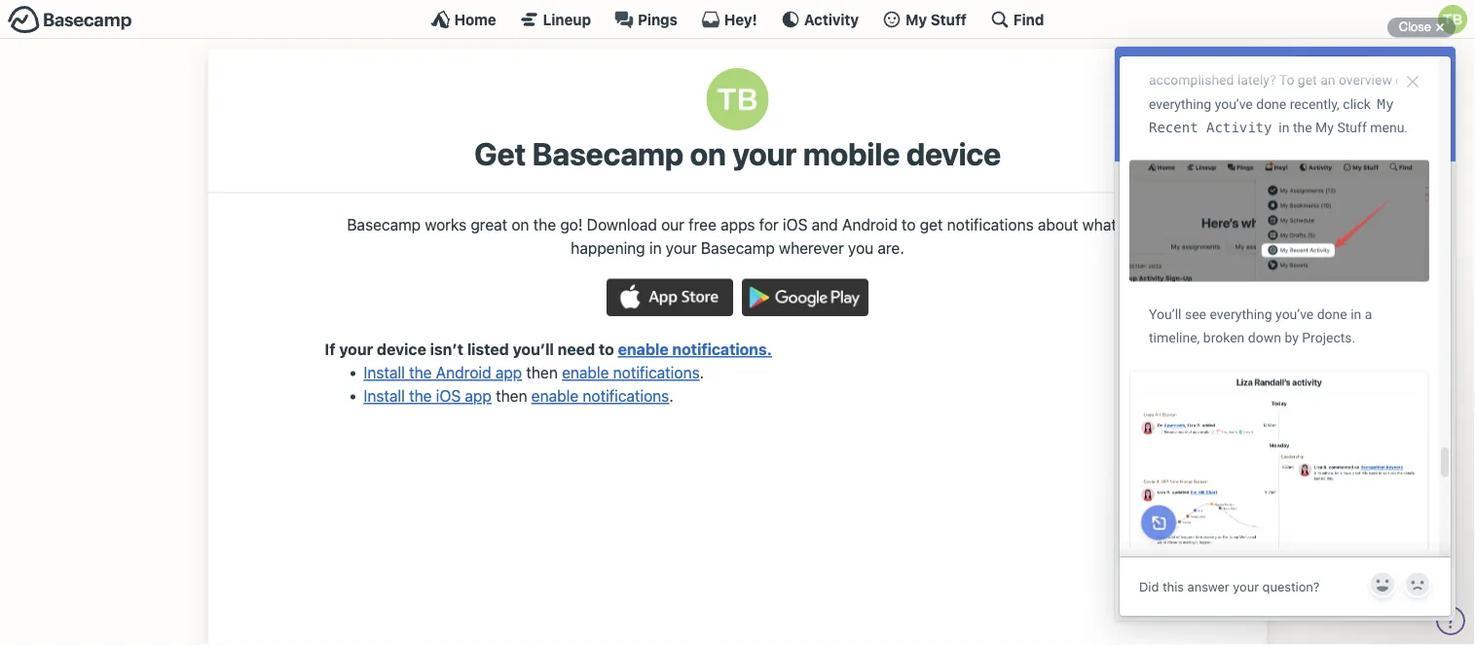 Task type: vqa. For each thing, say whether or not it's contained in the screenshot.
The See within the You'll also see we included a real-life example of how we use Basecamp at our own company.
no



Task type: locate. For each thing, give the bounding box(es) containing it.
1 vertical spatial device
[[377, 340, 426, 359]]

the down install the android app link
[[409, 387, 432, 405]]

isn't
[[430, 340, 463, 359]]

great
[[471, 215, 507, 234]]

app down listed
[[495, 364, 522, 382]]

free
[[689, 215, 717, 234]]

device
[[906, 135, 1001, 172], [377, 340, 426, 359]]

1 vertical spatial enable notifications link
[[531, 387, 669, 405]]

1 horizontal spatial android
[[842, 215, 898, 234]]

enable
[[618, 340, 669, 359], [562, 364, 609, 382], [531, 387, 579, 405]]

for
[[759, 215, 779, 234]]

the
[[533, 215, 556, 234], [409, 364, 432, 382], [409, 387, 432, 405]]

on down tim burton image
[[690, 135, 726, 172]]

if
[[325, 340, 335, 359]]

1 horizontal spatial .
[[700, 364, 704, 382]]

0 vertical spatial on
[[690, 135, 726, 172]]

0 vertical spatial .
[[700, 364, 704, 382]]

0 vertical spatial notifications
[[947, 215, 1034, 234]]

0 vertical spatial ios
[[783, 215, 808, 234]]

device left isn't
[[377, 340, 426, 359]]

0 vertical spatial basecamp
[[532, 135, 684, 172]]

1 vertical spatial basecamp
[[347, 215, 421, 234]]

home
[[454, 11, 496, 28]]

app down install the android app link
[[465, 387, 492, 405]]

2 vertical spatial basecamp
[[701, 238, 775, 257]]

1 vertical spatial your
[[666, 238, 697, 257]]

2 vertical spatial the
[[409, 387, 432, 405]]

1 vertical spatial notifications
[[613, 364, 700, 382]]

android inside basecamp works great on the go! download our free apps for ios and android to get notifications about what's happening in your basecamp wherever you are.
[[842, 215, 898, 234]]

1 vertical spatial install
[[364, 387, 405, 405]]

0 horizontal spatial .
[[669, 387, 674, 405]]

main element
[[0, 0, 1475, 39]]

wherever
[[779, 238, 844, 257]]

my stuff
[[906, 11, 967, 28]]

download on the app store image
[[607, 279, 733, 316]]

ios right for
[[783, 215, 808, 234]]

our
[[661, 215, 685, 234]]

install up install the ios app link
[[364, 364, 405, 382]]

1 horizontal spatial device
[[906, 135, 1001, 172]]

ios
[[783, 215, 808, 234], [436, 387, 461, 405]]

1 vertical spatial ios
[[436, 387, 461, 405]]

install down install the android app link
[[364, 387, 405, 405]]

0 vertical spatial device
[[906, 135, 1001, 172]]

to left get
[[902, 215, 916, 234]]

0 horizontal spatial app
[[465, 387, 492, 405]]

your right if
[[339, 340, 373, 359]]

notifications right get
[[947, 215, 1034, 234]]

my stuff button
[[882, 10, 967, 29]]

then
[[526, 364, 558, 382], [496, 387, 527, 405]]

go!
[[560, 215, 583, 234]]

0 horizontal spatial device
[[377, 340, 426, 359]]

0 vertical spatial your
[[732, 135, 797, 172]]

basecamp
[[532, 135, 684, 172], [347, 215, 421, 234], [701, 238, 775, 257]]

device up get
[[906, 135, 1001, 172]]

1 horizontal spatial to
[[902, 215, 916, 234]]

to inside if your device isn't listed you'll need to enable notifications. install the android app then enable notifications . install the ios app then enable notifications .
[[599, 340, 614, 359]]

on
[[690, 135, 726, 172], [512, 215, 529, 234]]

1 horizontal spatial your
[[666, 238, 697, 257]]

0 vertical spatial the
[[533, 215, 556, 234]]

install the ios app link
[[364, 387, 492, 405]]

basecamp down 'apps'
[[701, 238, 775, 257]]

close
[[1399, 19, 1431, 34]]

your down our
[[666, 238, 697, 257]]

1 vertical spatial android
[[436, 364, 491, 382]]

listed
[[467, 340, 509, 359]]

your down tim burton image
[[732, 135, 797, 172]]

1 horizontal spatial on
[[690, 135, 726, 172]]

and
[[812, 215, 838, 234]]

0 horizontal spatial to
[[599, 340, 614, 359]]

0 horizontal spatial android
[[436, 364, 491, 382]]

.
[[700, 364, 704, 382], [669, 387, 674, 405]]

notifications inside basecamp works great on the go! download our free apps for ios and android to get notifications about what's happening in your basecamp wherever you are.
[[947, 215, 1034, 234]]

pings
[[638, 11, 678, 28]]

0 horizontal spatial on
[[512, 215, 529, 234]]

1 horizontal spatial ios
[[783, 215, 808, 234]]

android up you
[[842, 215, 898, 234]]

the left 'go!'
[[533, 215, 556, 234]]

1 vertical spatial the
[[409, 364, 432, 382]]

1 vertical spatial to
[[599, 340, 614, 359]]

need
[[558, 340, 595, 359]]

activity
[[804, 11, 859, 28]]

notifications down enable notifications. link
[[613, 364, 700, 382]]

2 vertical spatial enable
[[531, 387, 579, 405]]

your
[[732, 135, 797, 172], [666, 238, 697, 257], [339, 340, 373, 359]]

my
[[906, 11, 927, 28]]

android
[[842, 215, 898, 234], [436, 364, 491, 382]]

cross small image
[[1428, 16, 1452, 39], [1428, 16, 1452, 39]]

you
[[848, 238, 874, 257]]

close button
[[1387, 16, 1456, 39]]

install the android app link
[[364, 364, 522, 382]]

to right need
[[599, 340, 614, 359]]

notifications
[[947, 215, 1034, 234], [613, 364, 700, 382], [583, 387, 669, 405]]

2 vertical spatial notifications
[[583, 387, 669, 405]]

basecamp left works
[[347, 215, 421, 234]]

basecamp up download
[[532, 135, 684, 172]]

0 vertical spatial install
[[364, 364, 405, 382]]

the up install the ios app link
[[409, 364, 432, 382]]

0 vertical spatial to
[[902, 215, 916, 234]]

ios down install the android app link
[[436, 387, 461, 405]]

0 horizontal spatial ios
[[436, 387, 461, 405]]

0 horizontal spatial your
[[339, 340, 373, 359]]

enable notifications link
[[562, 364, 700, 382], [531, 387, 669, 405]]

notifications for .
[[613, 364, 700, 382]]

1 vertical spatial then
[[496, 387, 527, 405]]

app
[[495, 364, 522, 382], [465, 387, 492, 405]]

notifications down need
[[583, 387, 669, 405]]

1 vertical spatial on
[[512, 215, 529, 234]]

apps
[[721, 215, 755, 234]]

android down isn't
[[436, 364, 491, 382]]

1 horizontal spatial app
[[495, 364, 522, 382]]

0 vertical spatial enable notifications link
[[562, 364, 700, 382]]

to
[[902, 215, 916, 234], [599, 340, 614, 359]]

0 horizontal spatial basecamp
[[347, 215, 421, 234]]

install
[[364, 364, 405, 382], [364, 387, 405, 405]]

on right great
[[512, 215, 529, 234]]

0 vertical spatial android
[[842, 215, 898, 234]]

2 vertical spatial your
[[339, 340, 373, 359]]

works
[[425, 215, 467, 234]]

stuff
[[931, 11, 967, 28]]

2 horizontal spatial your
[[732, 135, 797, 172]]

0 vertical spatial then
[[526, 364, 558, 382]]

0 vertical spatial enable
[[618, 340, 669, 359]]

0 vertical spatial app
[[495, 364, 522, 382]]

to inside basecamp works great on the go! download our free apps for ios and android to get notifications about what's happening in your basecamp wherever you are.
[[902, 215, 916, 234]]



Task type: describe. For each thing, give the bounding box(es) containing it.
switch accounts image
[[8, 5, 132, 35]]

find
[[1013, 11, 1044, 28]]

hey! button
[[701, 10, 757, 29]]

2 install from the top
[[364, 387, 405, 405]]

the inside basecamp works great on the go! download our free apps for ios and android to get notifications about what's happening in your basecamp wherever you are.
[[533, 215, 556, 234]]

lineup
[[543, 11, 591, 28]]

get
[[920, 215, 943, 234]]

home link
[[431, 10, 496, 29]]

activity link
[[781, 10, 859, 29]]

get
[[474, 135, 526, 172]]

find button
[[990, 10, 1044, 29]]

android inside if your device isn't listed you'll need to enable notifications. install the android app then enable notifications . install the ios app then enable notifications .
[[436, 364, 491, 382]]

enable notifications. link
[[618, 340, 772, 359]]

notifications for about
[[947, 215, 1034, 234]]

get basecamp on your mobile device
[[474, 135, 1001, 172]]

notifications.
[[672, 340, 772, 359]]

basecamp works great on the go! download our free apps for ios and android to get notifications about what's happening in your basecamp wherever you are.
[[347, 215, 1128, 257]]

enable notifications link for install the ios app
[[531, 387, 669, 405]]

1 vertical spatial .
[[669, 387, 674, 405]]

1 vertical spatial enable
[[562, 364, 609, 382]]

ios inside if your device isn't listed you'll need to enable notifications. install the android app then enable notifications . install the ios app then enable notifications .
[[436, 387, 461, 405]]

you'll
[[513, 340, 554, 359]]

download on the play store image
[[742, 279, 869, 316]]

happening
[[571, 238, 645, 257]]

on inside basecamp works great on the go! download our free apps for ios and android to get notifications about what's happening in your basecamp wherever you are.
[[512, 215, 529, 234]]

what's
[[1082, 215, 1128, 234]]

your inside if your device isn't listed you'll need to enable notifications. install the android app then enable notifications . install the ios app then enable notifications .
[[339, 340, 373, 359]]

1 install from the top
[[364, 364, 405, 382]]

download
[[587, 215, 657, 234]]

2 horizontal spatial basecamp
[[701, 238, 775, 257]]

ios inside basecamp works great on the go! download our free apps for ios and android to get notifications about what's happening in your basecamp wherever you are.
[[783, 215, 808, 234]]

pings button
[[614, 10, 678, 29]]

device inside if your device isn't listed you'll need to enable notifications. install the android app then enable notifications . install the ios app then enable notifications .
[[377, 340, 426, 359]]

hey!
[[724, 11, 757, 28]]

about
[[1038, 215, 1078, 234]]

your inside basecamp works great on the go! download our free apps for ios and android to get notifications about what's happening in your basecamp wherever you are.
[[666, 238, 697, 257]]

in
[[649, 238, 662, 257]]

mobile
[[803, 135, 900, 172]]

tim burton image
[[706, 68, 769, 130]]

1 vertical spatial app
[[465, 387, 492, 405]]

enable notifications link for install the android app
[[562, 364, 700, 382]]

1 horizontal spatial basecamp
[[532, 135, 684, 172]]

are.
[[878, 238, 904, 257]]

lineup link
[[520, 10, 591, 29]]

if your device isn't listed you'll need to enable notifications. install the android app then enable notifications . install the ios app then enable notifications .
[[325, 340, 772, 405]]



